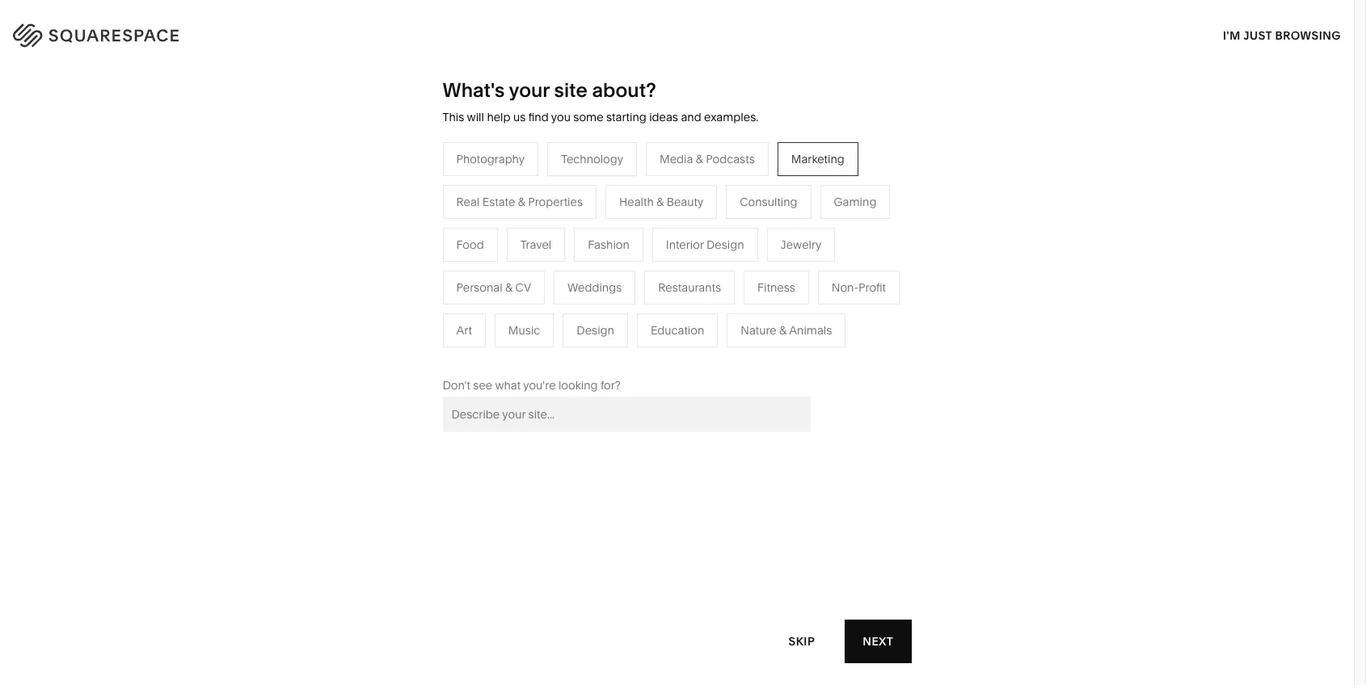 Task type: locate. For each thing, give the bounding box(es) containing it.
media & podcasts
[[660, 152, 755, 166], [578, 273, 673, 288]]

0 vertical spatial media & podcasts
[[660, 152, 755, 166]]

0 vertical spatial podcasts
[[706, 152, 755, 166]]

just
[[1243, 28, 1272, 42]]

travel up restaurants link
[[578, 225, 609, 239]]

1 vertical spatial media & podcasts
[[578, 273, 673, 288]]

interior design
[[666, 237, 744, 252]]

Education radio
[[637, 313, 718, 347]]

0 horizontal spatial restaurants
[[578, 249, 640, 263]]

cv
[[515, 280, 531, 295]]

1 horizontal spatial podcasts
[[706, 152, 755, 166]]

Fitness radio
[[744, 271, 809, 305]]

1 vertical spatial restaurants
[[658, 280, 721, 295]]

0 horizontal spatial travel
[[520, 237, 551, 252]]

gaming
[[834, 195, 876, 209]]

events link
[[578, 297, 629, 312]]

& right health
[[656, 195, 664, 209]]

services
[[475, 249, 520, 263]]

1 horizontal spatial media
[[660, 152, 693, 166]]

animals inside radio
[[789, 323, 832, 338]]

technology
[[561, 152, 623, 166]]

& right home
[[784, 225, 791, 239]]

weddings inside option
[[568, 280, 622, 295]]

nature & animals inside radio
[[741, 323, 832, 338]]

properties down education
[[649, 346, 704, 360]]

0 vertical spatial non-
[[832, 280, 858, 295]]

& down weddings link
[[639, 346, 647, 360]]

travel
[[578, 225, 609, 239], [520, 237, 551, 252]]

jewelry
[[780, 237, 821, 252]]

restaurants down interior
[[658, 280, 721, 295]]

looking
[[558, 378, 598, 393]]

1 vertical spatial real
[[578, 346, 601, 360]]

design inside design option
[[577, 323, 614, 338]]

Food radio
[[443, 228, 498, 262]]

see
[[473, 378, 492, 393]]

non- down the "nature & animals" link
[[832, 280, 858, 295]]

1 vertical spatial nature & animals
[[741, 323, 832, 338]]

Don't see what you're looking for? field
[[443, 397, 810, 432]]

nature & animals down fitness option at the right
[[741, 323, 832, 338]]

real down weddings link
[[578, 346, 601, 360]]

fashion up media & podcasts link
[[588, 237, 630, 252]]

restaurants link
[[578, 249, 657, 263]]

you
[[551, 110, 571, 124]]

0 vertical spatial estate
[[482, 195, 515, 209]]

professional
[[407, 249, 472, 263]]

0 horizontal spatial properties
[[528, 195, 583, 209]]

Media & Podcasts radio
[[646, 142, 768, 176]]

Art radio
[[443, 313, 486, 347]]

design down events
[[577, 323, 614, 338]]

& up the travel radio
[[518, 195, 525, 209]]

what
[[495, 378, 521, 393]]

fashion up professional
[[407, 225, 449, 239]]

Travel radio
[[507, 228, 565, 262]]

music
[[508, 323, 540, 338]]

home
[[748, 225, 781, 239]]

0 horizontal spatial estate
[[482, 195, 515, 209]]

1 vertical spatial weddings
[[578, 322, 632, 336]]

restaurants inside radio
[[658, 280, 721, 295]]

0 vertical spatial restaurants
[[578, 249, 640, 263]]

0 vertical spatial nature & animals
[[748, 249, 840, 263]]

animals down fitness option at the right
[[789, 323, 832, 338]]

about?
[[592, 78, 656, 102]]

travel right "services"
[[520, 237, 551, 252]]

log             in link
[[1295, 25, 1334, 40]]

photography
[[456, 152, 525, 166]]

design
[[706, 237, 744, 252], [577, 323, 614, 338]]

Personal & CV radio
[[443, 271, 545, 305]]

properties
[[528, 195, 583, 209], [649, 346, 704, 360]]

0 vertical spatial properties
[[528, 195, 583, 209]]

real estate & properties
[[456, 195, 583, 209], [578, 346, 704, 360]]

estate down weddings link
[[604, 346, 636, 360]]

real inside option
[[456, 195, 480, 209]]

weddings link
[[578, 322, 648, 336]]

& inside 'option'
[[656, 195, 664, 209]]

1 horizontal spatial non-
[[832, 280, 858, 295]]

nature & animals
[[748, 249, 840, 263], [741, 323, 832, 338]]

1 horizontal spatial travel
[[578, 225, 609, 239]]

media up beauty
[[660, 152, 693, 166]]

& left cv
[[505, 280, 513, 295]]

Music radio
[[495, 313, 554, 347]]

0 horizontal spatial podcasts
[[624, 273, 673, 288]]

real up food
[[456, 195, 480, 209]]

podcasts
[[706, 152, 755, 166], [624, 273, 673, 288]]

restaurants down travel link
[[578, 249, 640, 263]]

real
[[456, 195, 480, 209], [578, 346, 601, 360]]

fitness
[[748, 273, 786, 288], [757, 280, 795, 295]]

1 vertical spatial design
[[577, 323, 614, 338]]

skip
[[789, 634, 815, 649]]

weddings
[[568, 280, 622, 295], [578, 322, 632, 336]]

nature down home
[[748, 249, 784, 263]]

estate down photography "radio"
[[482, 195, 515, 209]]

Fashion radio
[[574, 228, 643, 262]]

non-
[[832, 280, 858, 295], [482, 297, 509, 312]]

estate
[[482, 195, 515, 209], [604, 346, 636, 360]]

1 vertical spatial podcasts
[[624, 273, 673, 288]]

& down and
[[696, 152, 703, 166]]

fashion
[[407, 225, 449, 239], [588, 237, 630, 252]]

Photography radio
[[443, 142, 538, 176]]

properties up the travel radio
[[528, 195, 583, 209]]

weddings down events link
[[578, 322, 632, 336]]

ideas
[[649, 110, 678, 124]]

1 horizontal spatial estate
[[604, 346, 636, 360]]

media & podcasts down and
[[660, 152, 755, 166]]

0 horizontal spatial media
[[578, 273, 611, 288]]

0 horizontal spatial fashion
[[407, 225, 449, 239]]

your
[[509, 78, 550, 102]]

business
[[438, 273, 486, 288]]

community & non-profits
[[407, 297, 542, 312]]

nature inside radio
[[741, 323, 777, 338]]

&
[[696, 152, 703, 166], [518, 195, 525, 209], [656, 195, 664, 209], [784, 225, 791, 239], [787, 249, 794, 263], [614, 273, 621, 288], [505, 280, 513, 295], [472, 297, 479, 312], [779, 323, 787, 338], [639, 346, 647, 360]]

events
[[578, 297, 613, 312]]

1 vertical spatial nature
[[741, 323, 777, 338]]

0 vertical spatial design
[[706, 237, 744, 252]]

beauty
[[667, 195, 703, 209]]

community
[[407, 297, 469, 312]]

personal & cv
[[456, 280, 531, 295]]

1 horizontal spatial restaurants
[[658, 280, 721, 295]]

0 vertical spatial real
[[456, 195, 480, 209]]

for?
[[601, 378, 621, 393]]

1 vertical spatial non-
[[482, 297, 509, 312]]

non- down personal & cv
[[482, 297, 509, 312]]

nature down fitness option at the right
[[741, 323, 777, 338]]

1 horizontal spatial design
[[706, 237, 744, 252]]

profit
[[858, 280, 886, 295]]

us
[[513, 110, 526, 124]]

0 horizontal spatial design
[[577, 323, 614, 338]]

0 vertical spatial media
[[660, 152, 693, 166]]

0 vertical spatial weddings
[[568, 280, 622, 295]]

real estate & properties down weddings link
[[578, 346, 704, 360]]

local business
[[407, 273, 486, 288]]

podcasts down examples.
[[706, 152, 755, 166]]

help
[[487, 110, 510, 124]]

media & podcasts down restaurants link
[[578, 273, 673, 288]]

animals down the decor
[[797, 249, 840, 263]]

media up events
[[578, 273, 611, 288]]

Jewelry radio
[[767, 228, 835, 262]]

0 vertical spatial real estate & properties
[[456, 195, 583, 209]]

1 horizontal spatial properties
[[649, 346, 704, 360]]

interior
[[666, 237, 704, 252]]

design inside interior design radio
[[706, 237, 744, 252]]

nature & animals down home & decor link
[[748, 249, 840, 263]]

1 vertical spatial animals
[[789, 323, 832, 338]]

restaurants
[[578, 249, 640, 263], [658, 280, 721, 295]]

browsing
[[1275, 28, 1341, 42]]

animals
[[797, 249, 840, 263], [789, 323, 832, 338]]

design right interior
[[706, 237, 744, 252]]

real estate & properties up the travel radio
[[456, 195, 583, 209]]

Consulting radio
[[726, 185, 811, 219]]

1 vertical spatial estate
[[604, 346, 636, 360]]

and
[[681, 110, 701, 124]]

local business link
[[407, 273, 502, 288]]

nature
[[748, 249, 784, 263], [741, 323, 777, 338]]

weddings up events
[[568, 280, 622, 295]]

i'm just browsing link
[[1223, 13, 1341, 57]]

podcasts inside radio
[[706, 152, 755, 166]]

podcasts down restaurants link
[[624, 273, 673, 288]]

0 horizontal spatial real
[[456, 195, 480, 209]]

1 horizontal spatial fashion
[[588, 237, 630, 252]]

don't
[[443, 378, 470, 393]]



Task type: describe. For each thing, give the bounding box(es) containing it.
fitness link
[[748, 273, 802, 288]]

home & decor
[[748, 225, 826, 239]]

starting
[[606, 110, 646, 124]]

log
[[1295, 25, 1319, 40]]

degraw image
[[488, 553, 866, 685]]

0 vertical spatial nature
[[748, 249, 784, 263]]

squarespace logo link
[[32, 19, 293, 45]]

fitness inside option
[[757, 280, 795, 295]]

& down home & decor at the top of page
[[787, 249, 794, 263]]

1 horizontal spatial real
[[578, 346, 601, 360]]

Interior Design radio
[[652, 228, 758, 262]]

i'm just browsing
[[1223, 28, 1341, 42]]

Non-Profit radio
[[818, 271, 900, 305]]

non- inside radio
[[832, 280, 858, 295]]

art
[[456, 323, 472, 338]]

Weddings radio
[[554, 271, 636, 305]]

site
[[554, 78, 587, 102]]

real estate & properties link
[[578, 346, 720, 360]]

food
[[456, 237, 484, 252]]

professional services link
[[407, 249, 536, 263]]

in
[[1322, 25, 1334, 40]]

Technology radio
[[547, 142, 637, 176]]

1 vertical spatial real estate & properties
[[578, 346, 704, 360]]

travel link
[[578, 225, 625, 239]]

professional services
[[407, 249, 520, 263]]

fashion link
[[407, 225, 465, 239]]

1 vertical spatial media
[[578, 273, 611, 288]]

consulting
[[740, 195, 797, 209]]

decor
[[794, 225, 826, 239]]

media & podcasts link
[[578, 273, 689, 288]]

what's
[[443, 78, 505, 102]]

properties inside option
[[528, 195, 583, 209]]

Restaurants radio
[[644, 271, 735, 305]]

education
[[651, 323, 704, 338]]

home & decor link
[[748, 225, 842, 239]]

1 vertical spatial properties
[[649, 346, 704, 360]]

0 horizontal spatial non-
[[482, 297, 509, 312]]

nature & animals link
[[748, 249, 856, 263]]

real estate & properties inside option
[[456, 195, 583, 209]]

fashion inside radio
[[588, 237, 630, 252]]

& down fitness option at the right
[[779, 323, 787, 338]]

next
[[863, 634, 894, 649]]

0 vertical spatial animals
[[797, 249, 840, 263]]

health
[[619, 195, 654, 209]]

estate inside option
[[482, 195, 515, 209]]

non-profit
[[832, 280, 886, 295]]

& inside option
[[518, 195, 525, 209]]

what's your site about? this will help us find you some starting ideas and examples.
[[443, 78, 758, 124]]

health & beauty
[[619, 195, 703, 209]]

local
[[407, 273, 436, 288]]

log             in
[[1295, 25, 1334, 40]]

Nature & Animals radio
[[727, 313, 846, 347]]

entertainment link
[[407, 346, 498, 360]]

next button
[[845, 620, 911, 664]]

examples.
[[704, 110, 758, 124]]

Health & Beauty radio
[[605, 185, 717, 219]]

marketing
[[791, 152, 844, 166]]

media inside radio
[[660, 152, 693, 166]]

you're
[[523, 378, 556, 393]]

Marketing radio
[[777, 142, 858, 176]]

Real Estate & Properties radio
[[443, 185, 597, 219]]

& down personal on the top left
[[472, 297, 479, 312]]

squarespace logo image
[[32, 19, 212, 45]]

this
[[443, 110, 464, 124]]

some
[[573, 110, 603, 124]]

don't see what you're looking for?
[[443, 378, 621, 393]]

& inside radio
[[505, 280, 513, 295]]

profits
[[509, 297, 542, 312]]

media & podcasts inside radio
[[660, 152, 755, 166]]

entertainment
[[407, 346, 482, 360]]

& down restaurants link
[[614, 273, 621, 288]]

i'm
[[1223, 28, 1241, 42]]

skip button
[[771, 620, 833, 664]]

community & non-profits link
[[407, 297, 558, 312]]

Gaming radio
[[820, 185, 890, 219]]

travel inside radio
[[520, 237, 551, 252]]

Design radio
[[563, 313, 628, 347]]

personal
[[456, 280, 502, 295]]

find
[[528, 110, 549, 124]]

degraw element
[[488, 553, 866, 685]]

will
[[467, 110, 484, 124]]



Task type: vqa. For each thing, say whether or not it's contained in the screenshot.
the Nature
yes



